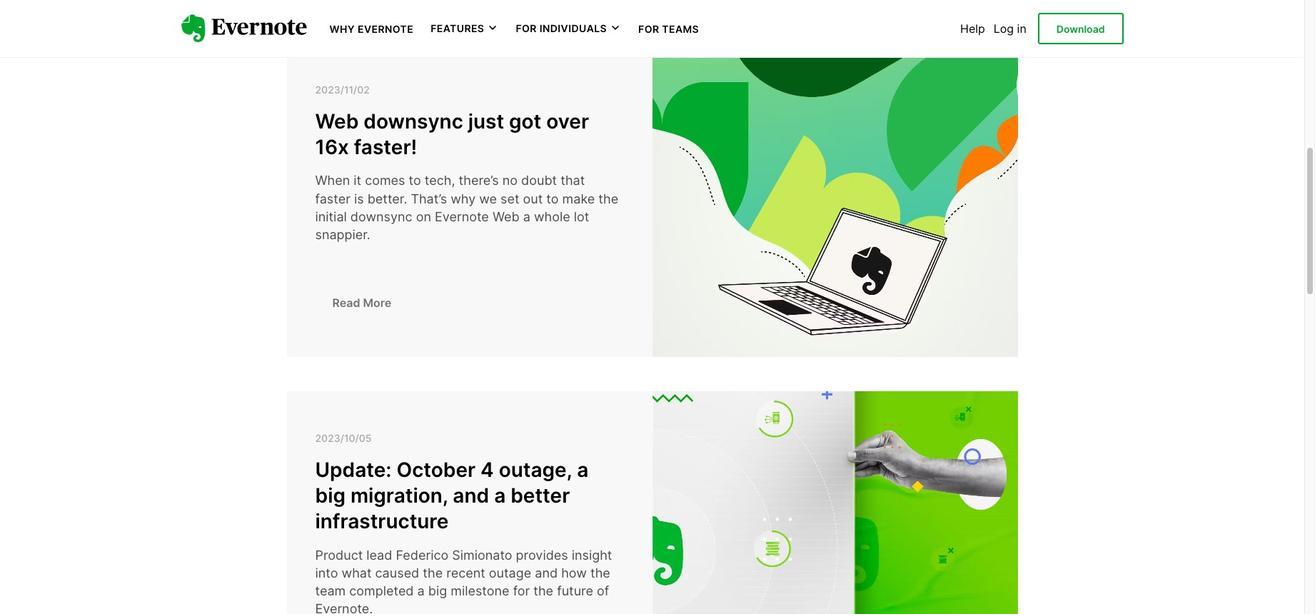 Task type: describe. For each thing, give the bounding box(es) containing it.
a inside when it comes to tech, there's no doubt that faster is better. that's why we set out to make the initial downsync on evernote web a whole lot snappier.
[[523, 209, 530, 224]]

outage,
[[499, 457, 572, 482]]

a inside product lead federico simionato provides insight into what caused the recent outage and how the team completed a big milestone for the future of evernote.
[[417, 584, 425, 599]]

16x
[[315, 135, 349, 159]]

future
[[557, 584, 593, 599]]

initial
[[315, 209, 347, 224]]

for individuals button
[[516, 21, 621, 36]]

comes
[[365, 173, 405, 188]]

big inside product lead federico simionato provides insight into what caused the recent outage and how the team completed a big milestone for the future of evernote.
[[428, 584, 447, 599]]

product
[[315, 548, 363, 563]]

lead
[[367, 548, 392, 563]]

federico
[[396, 548, 449, 563]]

log in
[[994, 21, 1027, 36]]

and inside update: october 4 outage, a big migration, and a better infrastructure
[[453, 483, 489, 508]]

how
[[561, 566, 587, 581]]

faster!
[[354, 135, 417, 159]]

snappier.
[[315, 227, 370, 242]]

infrastructure
[[315, 509, 449, 534]]

2023/11/02
[[315, 84, 370, 96]]

in
[[1017, 21, 1027, 36]]

the up of
[[590, 566, 610, 581]]

evernote logo image
[[181, 14, 307, 43]]

why evernote
[[330, 23, 414, 35]]

simionato
[[452, 548, 512, 563]]

for
[[513, 584, 530, 599]]

downsync inside the web downsync just got over 16x faster!
[[364, 109, 463, 133]]

got
[[509, 109, 541, 133]]

help
[[960, 21, 985, 36]]

evernote inside the why evernote link
[[358, 23, 414, 35]]

why
[[330, 23, 355, 35]]

why evernote link
[[330, 21, 414, 36]]

read
[[332, 296, 360, 310]]

for for for individuals
[[516, 22, 537, 34]]

october
[[397, 457, 476, 482]]

4
[[481, 457, 494, 482]]

big inside update: october 4 outage, a big migration, and a better infrastructure
[[315, 483, 346, 508]]

features button
[[431, 21, 499, 36]]

doubt
[[521, 173, 557, 188]]

the right for
[[534, 584, 553, 599]]

just
[[468, 109, 504, 133]]

download link
[[1038, 13, 1124, 44]]

better.
[[368, 191, 407, 206]]

for teams
[[638, 23, 699, 35]]

it
[[354, 173, 361, 188]]

of
[[597, 584, 609, 599]]

that's
[[411, 191, 447, 206]]

that
[[561, 173, 585, 188]]

insight
[[572, 548, 612, 563]]



Task type: vqa. For each thing, say whether or not it's contained in the screenshot.
'milestone' on the bottom left
yes



Task type: locate. For each thing, give the bounding box(es) containing it.
for teams link
[[638, 21, 699, 36]]

to up that's
[[409, 173, 421, 188]]

evernote
[[358, 23, 414, 35], [435, 209, 489, 224]]

1 vertical spatial to
[[547, 191, 559, 206]]

tech,
[[425, 173, 455, 188]]

and inside product lead federico simionato provides insight into what caused the recent outage and how the team completed a big milestone for the future of evernote.
[[535, 566, 558, 581]]

out
[[523, 191, 543, 206]]

web
[[315, 109, 359, 133], [493, 209, 520, 224]]

individuals
[[540, 22, 607, 34]]

0 vertical spatial evernote
[[358, 23, 414, 35]]

1 horizontal spatial and
[[535, 566, 558, 581]]

outage
[[489, 566, 531, 581]]

is
[[354, 191, 364, 206]]

faster
[[315, 191, 351, 206]]

big
[[315, 483, 346, 508], [428, 584, 447, 599]]

web up "16x"
[[315, 109, 359, 133]]

update: october 4 outage, a big migration, and a better infrastructure
[[315, 457, 589, 534]]

for inside button
[[516, 22, 537, 34]]

product lead federico simionato provides insight into what caused the recent outage and how the team completed a big milestone for the future of evernote.
[[315, 548, 612, 614]]

web inside the web downsync just got over 16x faster!
[[315, 109, 359, 133]]

downsync inside when it comes to tech, there's no doubt that faster is better. that's why we set out to make the initial downsync on evernote web a whole lot snappier.
[[350, 209, 412, 224]]

a right outage, on the bottom of page
[[577, 457, 589, 482]]

features
[[431, 22, 484, 34]]

1 horizontal spatial to
[[547, 191, 559, 206]]

big down recent
[[428, 584, 447, 599]]

web downsync just got over 16x faster!
[[315, 109, 589, 159]]

2023/10/05
[[315, 432, 372, 444]]

for
[[516, 22, 537, 34], [638, 23, 659, 35]]

0 horizontal spatial web
[[315, 109, 359, 133]]

when it comes to tech, there's no doubt that faster is better. that's why we set out to make the initial downsync on evernote web a whole lot snappier.
[[315, 173, 619, 242]]

the
[[599, 191, 619, 206], [423, 566, 443, 581], [590, 566, 610, 581], [534, 584, 553, 599]]

web downsync just got over 16x faster! link
[[315, 108, 624, 160]]

a down caused at bottom left
[[417, 584, 425, 599]]

over
[[546, 109, 589, 133]]

downsync up faster!
[[364, 109, 463, 133]]

downsync
[[364, 109, 463, 133], [350, 209, 412, 224]]

help link
[[960, 21, 985, 36]]

1 vertical spatial web
[[493, 209, 520, 224]]

and down provides
[[535, 566, 558, 581]]

recent
[[446, 566, 485, 581]]

to
[[409, 173, 421, 188], [547, 191, 559, 206]]

1 vertical spatial evernote
[[435, 209, 489, 224]]

evernote down why
[[435, 209, 489, 224]]

0 horizontal spatial evernote
[[358, 23, 414, 35]]

team
[[315, 584, 346, 599]]

update: october 4 outage, a big migration, and a better infrastructure link
[[315, 457, 624, 535]]

a down out
[[523, 209, 530, 224]]

set
[[501, 191, 519, 206]]

no
[[502, 173, 518, 188]]

and down "4"
[[453, 483, 489, 508]]

1 vertical spatial and
[[535, 566, 558, 581]]

0 horizontal spatial and
[[453, 483, 489, 508]]

read more
[[332, 296, 391, 310]]

provides
[[516, 548, 568, 563]]

on
[[416, 209, 431, 224]]

why
[[451, 191, 476, 206]]

for left individuals
[[516, 22, 537, 34]]

1 vertical spatial downsync
[[350, 209, 412, 224]]

0 vertical spatial and
[[453, 483, 489, 508]]

1 horizontal spatial evernote
[[435, 209, 489, 224]]

0 vertical spatial downsync
[[364, 109, 463, 133]]

web down set
[[493, 209, 520, 224]]

0 horizontal spatial for
[[516, 22, 537, 34]]

completed
[[349, 584, 414, 599]]

1 vertical spatial big
[[428, 584, 447, 599]]

the down federico
[[423, 566, 443, 581]]

0 vertical spatial web
[[315, 109, 359, 133]]

what
[[342, 566, 372, 581]]

migration,
[[351, 483, 448, 508]]

teams
[[662, 23, 699, 35]]

log in link
[[994, 21, 1027, 36]]

there's
[[459, 173, 499, 188]]

update:
[[315, 457, 392, 482]]

download
[[1057, 23, 1105, 35]]

1 horizontal spatial web
[[493, 209, 520, 224]]

0 horizontal spatial to
[[409, 173, 421, 188]]

web inside when it comes to tech, there's no doubt that faster is better. that's why we set out to make the initial downsync on evernote web a whole lot snappier.
[[493, 209, 520, 224]]

log
[[994, 21, 1014, 36]]

1 horizontal spatial big
[[428, 584, 447, 599]]

for individuals
[[516, 22, 607, 34]]

when
[[315, 173, 350, 188]]

the inside when it comes to tech, there's no doubt that faster is better. that's why we set out to make the initial downsync on evernote web a whole lot snappier.
[[599, 191, 619, 206]]

and
[[453, 483, 489, 508], [535, 566, 558, 581]]

whole
[[534, 209, 570, 224]]

we
[[479, 191, 497, 206]]

more
[[363, 296, 391, 310]]

read more link
[[315, 289, 409, 317]]

0 horizontal spatial big
[[315, 483, 346, 508]]

downsync down the 'better.'
[[350, 209, 412, 224]]

milestone
[[451, 584, 510, 599]]

make
[[562, 191, 595, 206]]

1 horizontal spatial for
[[638, 23, 659, 35]]

a left better
[[494, 483, 506, 508]]

big down the update:
[[315, 483, 346, 508]]

evernote inside when it comes to tech, there's no doubt that faster is better. that's why we set out to make the initial downsync on evernote web a whole lot snappier.
[[435, 209, 489, 224]]

better
[[511, 483, 570, 508]]

the right the 'make' on the top left
[[599, 191, 619, 206]]

to up whole
[[547, 191, 559, 206]]

into
[[315, 566, 338, 581]]

0 vertical spatial big
[[315, 483, 346, 508]]

evernote right why
[[358, 23, 414, 35]]

0 vertical spatial to
[[409, 173, 421, 188]]

a
[[523, 209, 530, 224], [577, 457, 589, 482], [494, 483, 506, 508], [417, 584, 425, 599]]

evernote.
[[315, 602, 373, 614]]

caused
[[375, 566, 419, 581]]

for for for teams
[[638, 23, 659, 35]]

for left teams at the top right of page
[[638, 23, 659, 35]]

lot
[[574, 209, 589, 224]]



